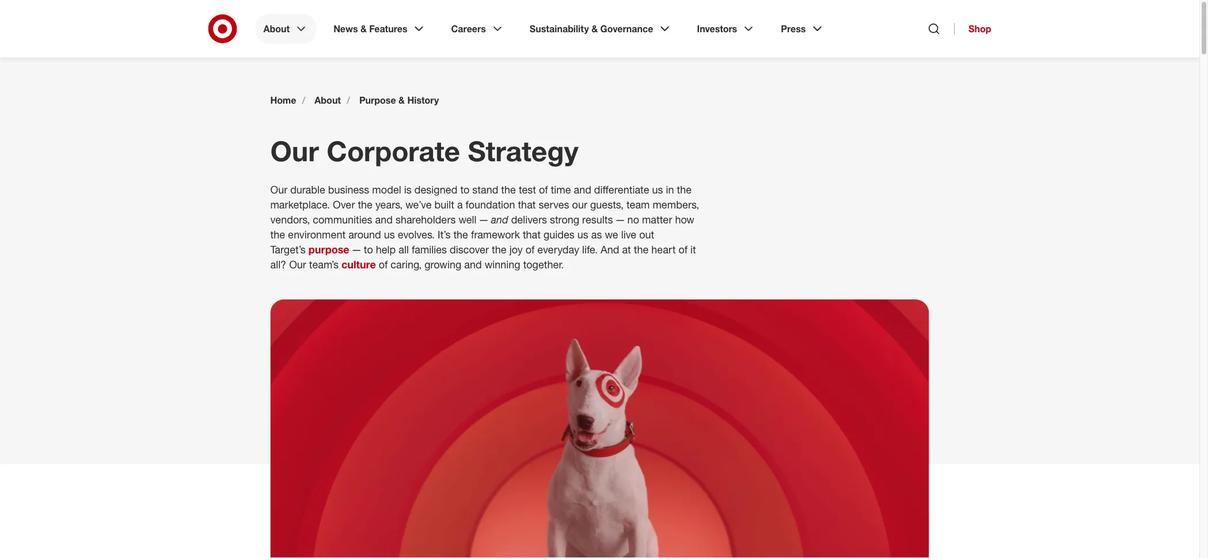 Task type: vqa. For each thing, say whether or not it's contained in the screenshot.
Grocery option at the top
no



Task type: describe. For each thing, give the bounding box(es) containing it.
purpose & history
[[360, 94, 439, 106]]

target's
[[271, 243, 306, 255]]

to inside — to help all families discover the joy of everyday life. and at the heart of it all? our team's
[[364, 243, 373, 255]]

about for top "about" link
[[264, 23, 290, 34]]

the right at
[[634, 243, 649, 255]]

serves
[[539, 198, 570, 211]]

over
[[333, 198, 355, 211]]

life.
[[582, 243, 598, 255]]

it
[[691, 243, 696, 255]]

how
[[676, 213, 695, 226]]

all?
[[271, 258, 286, 270]]

time
[[551, 183, 571, 196]]

corporate
[[327, 134, 460, 168]]

news & features link
[[326, 14, 434, 44]]

designed
[[415, 183, 458, 196]]

caring,
[[391, 258, 422, 270]]

0 horizontal spatial us
[[384, 228, 395, 241]]

shop link
[[955, 23, 992, 35]]

to inside the our durable business model is designed to stand the test of time and differentiate us in the marketplace. over the years, we've built a foundation that serves our guests, team members, vendors, communities and shareholders well —
[[461, 183, 470, 196]]

culture
[[342, 258, 376, 270]]

home
[[271, 94, 296, 106]]

& for governance
[[592, 23, 598, 34]]

1 horizontal spatial us
[[578, 228, 589, 241]]

of left the it
[[679, 243, 688, 255]]

and
[[601, 243, 620, 255]]

members,
[[653, 198, 700, 211]]

news
[[334, 23, 358, 34]]

about for bottommost "about" link
[[315, 94, 341, 106]]

— to help all families discover the joy of everyday life. and at the heart of it all? our team's
[[271, 243, 696, 270]]

team
[[627, 198, 650, 211]]

governance
[[601, 23, 654, 34]]

we
[[605, 228, 619, 241]]

& for features
[[361, 23, 367, 34]]

that inside delivers strong results — no matter how the environment around us evolves. it's the framework that guides us as we live out target's
[[523, 228, 541, 241]]

of right joy
[[526, 243, 535, 255]]

foundation
[[466, 198, 515, 211]]

everyday
[[538, 243, 580, 255]]

together.
[[524, 258, 564, 270]]

and down the years,
[[375, 213, 393, 226]]

team's
[[309, 258, 339, 270]]

and up our
[[574, 183, 592, 196]]

evolves.
[[398, 228, 435, 241]]

the right 'in'
[[677, 183, 692, 196]]

sustainability
[[530, 23, 589, 34]]

the left test
[[501, 183, 516, 196]]

— inside — to help all families discover the joy of everyday life. and at the heart of it all? our team's
[[352, 243, 361, 255]]

environment
[[288, 228, 346, 241]]

culture of caring, growing and winning together.
[[342, 258, 564, 270]]

us inside the our durable business model is designed to stand the test of time and differentiate us in the marketplace. over the years, we've built a foundation that serves our guests, team members, vendors, communities and shareholders well —
[[653, 183, 663, 196]]

of down help
[[379, 258, 388, 270]]

sustainability & governance
[[530, 23, 654, 34]]

guests,
[[591, 198, 624, 211]]

out
[[640, 228, 655, 241]]

joy
[[510, 243, 523, 255]]

test
[[519, 183, 536, 196]]

a
[[457, 198, 463, 211]]

discover
[[450, 243, 489, 255]]

sustainability & governance link
[[522, 14, 680, 44]]

vendors,
[[271, 213, 310, 226]]

a dog sitting in front of a red wall image
[[271, 300, 930, 558]]

the up winning
[[492, 243, 507, 255]]

growing
[[425, 258, 462, 270]]

and up 'framework' at the top left of the page
[[491, 213, 511, 226]]

investors
[[697, 23, 738, 34]]

our
[[572, 198, 588, 211]]

purpose & history link
[[360, 94, 439, 106]]

business
[[328, 183, 370, 196]]

our corporate strategy
[[271, 134, 579, 168]]

that inside the our durable business model is designed to stand the test of time and differentiate us in the marketplace. over the years, we've built a foundation that serves our guests, team members, vendors, communities and shareholders well —
[[518, 198, 536, 211]]

press
[[781, 23, 806, 34]]

purpose
[[360, 94, 396, 106]]

well
[[459, 213, 477, 226]]



Task type: locate. For each thing, give the bounding box(es) containing it.
in
[[666, 183, 674, 196]]

— left the no
[[616, 213, 625, 226]]

— inside the our durable business model is designed to stand the test of time and differentiate us in the marketplace. over the years, we've built a foundation that serves our guests, team members, vendors, communities and shareholders well —
[[480, 213, 488, 226]]

built
[[435, 198, 455, 211]]

all
[[399, 243, 409, 255]]

help
[[376, 243, 396, 255]]

0 horizontal spatial —
[[352, 243, 361, 255]]

& inside "link"
[[399, 94, 405, 106]]

guides
[[544, 228, 575, 241]]

careers link
[[443, 14, 513, 44]]

our up marketplace.
[[271, 183, 288, 196]]

of
[[539, 183, 548, 196], [526, 243, 535, 255], [679, 243, 688, 255], [379, 258, 388, 270]]

features
[[370, 23, 408, 34]]

— inside delivers strong results — no matter how the environment around us evolves. it's the framework that guides us as we live out target's
[[616, 213, 625, 226]]

history
[[408, 94, 439, 106]]

0 horizontal spatial about
[[264, 23, 290, 34]]

—
[[480, 213, 488, 226], [616, 213, 625, 226], [352, 243, 361, 255]]

we've
[[406, 198, 432, 211]]

is
[[404, 183, 412, 196]]

durable
[[290, 183, 325, 196]]

our
[[271, 134, 319, 168], [271, 183, 288, 196], [289, 258, 306, 270]]

families
[[412, 243, 447, 255]]

the right 'over'
[[358, 198, 373, 211]]

around
[[349, 228, 381, 241]]

and
[[574, 183, 592, 196], [375, 213, 393, 226], [491, 213, 511, 226], [465, 258, 482, 270]]

— right well
[[480, 213, 488, 226]]

0 vertical spatial about
[[264, 23, 290, 34]]

0 vertical spatial our
[[271, 134, 319, 168]]

to down around
[[364, 243, 373, 255]]

at
[[623, 243, 631, 255]]

1 vertical spatial about link
[[315, 94, 341, 106]]

the
[[501, 183, 516, 196], [677, 183, 692, 196], [358, 198, 373, 211], [271, 228, 285, 241], [454, 228, 468, 241], [492, 243, 507, 255], [634, 243, 649, 255]]

& left "history"
[[399, 94, 405, 106]]

2 horizontal spatial —
[[616, 213, 625, 226]]

heart
[[652, 243, 676, 255]]

2 horizontal spatial us
[[653, 183, 663, 196]]

to up a
[[461, 183, 470, 196]]

matter
[[642, 213, 673, 226]]

2 horizontal spatial &
[[592, 23, 598, 34]]

careers
[[451, 23, 486, 34]]

2 vertical spatial our
[[289, 258, 306, 270]]

that down delivers
[[523, 228, 541, 241]]

as
[[592, 228, 602, 241]]

our for our corporate strategy
[[271, 134, 319, 168]]

0 vertical spatial to
[[461, 183, 470, 196]]

delivers
[[511, 213, 547, 226]]

1 vertical spatial to
[[364, 243, 373, 255]]

differentiate
[[595, 183, 650, 196]]

1 horizontal spatial to
[[461, 183, 470, 196]]

to
[[461, 183, 470, 196], [364, 243, 373, 255]]

press link
[[773, 14, 833, 44]]

our durable business model is designed to stand the test of time and differentiate us in the marketplace. over the years, we've built a foundation that serves our guests, team members, vendors, communities and shareholders well —
[[271, 183, 700, 226]]

communities
[[313, 213, 373, 226]]

purpose link
[[309, 243, 350, 255]]

shareholders
[[396, 213, 456, 226]]

no
[[628, 213, 640, 226]]

delivers strong results — no matter how the environment around us evolves. it's the framework that guides us as we live out target's
[[271, 213, 695, 255]]

& left governance
[[592, 23, 598, 34]]

1 vertical spatial that
[[523, 228, 541, 241]]

& for history
[[399, 94, 405, 106]]

live
[[622, 228, 637, 241]]

& right news
[[361, 23, 367, 34]]

home link
[[271, 94, 296, 106]]

years,
[[376, 198, 403, 211]]

framework
[[471, 228, 520, 241]]

that
[[518, 198, 536, 211], [523, 228, 541, 241]]

us
[[653, 183, 663, 196], [384, 228, 395, 241], [578, 228, 589, 241]]

our down 'target's'
[[289, 258, 306, 270]]

1 horizontal spatial —
[[480, 213, 488, 226]]

it's
[[438, 228, 451, 241]]

us left 'in'
[[653, 183, 663, 196]]

that down test
[[518, 198, 536, 211]]

news & features
[[334, 23, 408, 34]]

our up durable
[[271, 134, 319, 168]]

0 horizontal spatial to
[[364, 243, 373, 255]]

1 horizontal spatial &
[[399, 94, 405, 106]]

1 horizontal spatial about
[[315, 94, 341, 106]]

our inside — to help all families discover the joy of everyday life. and at the heart of it all? our team's
[[289, 258, 306, 270]]

shop
[[969, 23, 992, 34]]

and down discover
[[465, 258, 482, 270]]

strategy
[[468, 134, 579, 168]]

model
[[372, 183, 401, 196]]

0 vertical spatial about link
[[256, 14, 316, 44]]

of right test
[[539, 183, 548, 196]]

our for our durable business model is designed to stand the test of time and differentiate us in the marketplace. over the years, we've built a foundation that serves our guests, team members, vendors, communities and shareholders well —
[[271, 183, 288, 196]]

culture link
[[342, 258, 376, 270]]

the down well
[[454, 228, 468, 241]]

1 vertical spatial our
[[271, 183, 288, 196]]

about
[[264, 23, 290, 34], [315, 94, 341, 106]]

0 vertical spatial that
[[518, 198, 536, 211]]

us up help
[[384, 228, 395, 241]]

0 horizontal spatial &
[[361, 23, 367, 34]]

winning
[[485, 258, 521, 270]]

our inside the our durable business model is designed to stand the test of time and differentiate us in the marketplace. over the years, we've built a foundation that serves our guests, team members, vendors, communities and shareholders well —
[[271, 183, 288, 196]]

1 vertical spatial about
[[315, 94, 341, 106]]

results
[[583, 213, 613, 226]]

the up 'target's'
[[271, 228, 285, 241]]

investors link
[[689, 14, 764, 44]]

us left the as
[[578, 228, 589, 241]]

marketplace.
[[271, 198, 330, 211]]

purpose
[[309, 243, 350, 255]]

stand
[[473, 183, 499, 196]]

&
[[361, 23, 367, 34], [592, 23, 598, 34], [399, 94, 405, 106]]

about link
[[256, 14, 316, 44], [315, 94, 341, 106]]

of inside the our durable business model is designed to stand the test of time and differentiate us in the marketplace. over the years, we've built a foundation that serves our guests, team members, vendors, communities and shareholders well —
[[539, 183, 548, 196]]

strong
[[550, 213, 580, 226]]

— up culture "link"
[[352, 243, 361, 255]]



